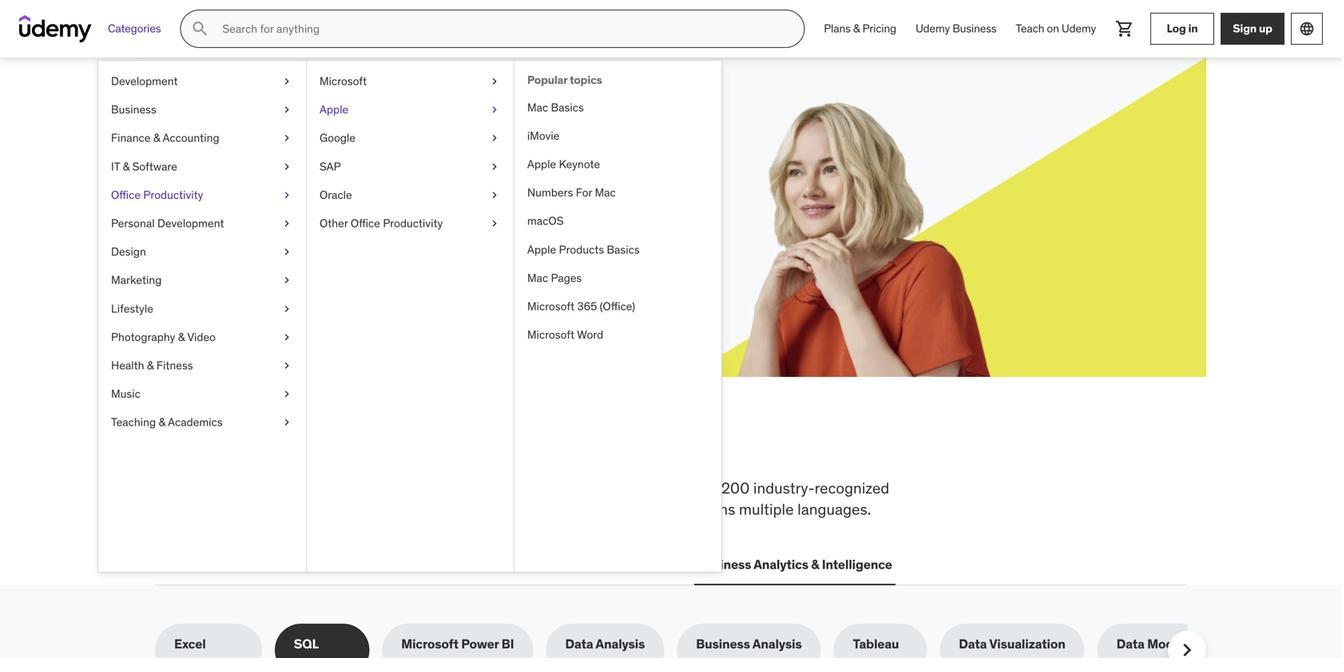 Task type: describe. For each thing, give the bounding box(es) containing it.
and
[[667, 500, 692, 519]]

apple products basics link
[[515, 236, 722, 264]]

health & fitness link
[[98, 352, 306, 380]]

& for accounting
[[153, 131, 160, 145]]

music
[[111, 387, 140, 401]]

xsmall image for microsoft
[[488, 74, 501, 89]]

analysis for data analysis
[[596, 636, 645, 653]]

industry-
[[754, 479, 815, 498]]

business analysis
[[696, 636, 802, 653]]

1 vertical spatial in
[[503, 426, 534, 468]]

development
[[574, 500, 663, 519]]

development for personal
[[157, 216, 224, 231]]

it certifications
[[287, 557, 382, 573]]

it for it & software
[[111, 159, 120, 174]]

data for data analysis
[[566, 636, 594, 653]]

plans & pricing link
[[815, 10, 907, 48]]

business for business
[[111, 102, 156, 117]]

recognized
[[815, 479, 890, 498]]

well-
[[394, 500, 427, 519]]

office inside other office productivity link
[[351, 216, 380, 231]]

photography & video link
[[98, 323, 306, 352]]

communication button
[[580, 546, 682, 584]]

photography
[[111, 330, 175, 344]]

business link
[[98, 96, 306, 124]]

imovie
[[528, 129, 560, 143]]

popular topics
[[528, 73, 603, 87]]

mac basics
[[528, 100, 584, 115]]

microsoft for microsoft 365 (office)
[[528, 299, 575, 314]]

microsoft for microsoft word
[[528, 328, 575, 342]]

apple products basics
[[528, 242, 640, 257]]

communication
[[584, 557, 678, 573]]

google link
[[307, 124, 514, 153]]

skills inside 'covering critical workplace skills to technical topics, including prep content for over 200 industry-recognized certifications, our catalog supports well-rounded professional development and spans multiple languages.'
[[342, 479, 376, 498]]

dec
[[302, 185, 325, 201]]

pages
[[551, 271, 582, 285]]

Search for anything text field
[[219, 15, 785, 42]]

keynote
[[559, 157, 600, 171]]

xsmall image for google
[[488, 130, 501, 146]]

plans
[[824, 21, 851, 36]]

sql
[[294, 636, 319, 653]]

log in link
[[1151, 13, 1215, 45]]

expand
[[213, 167, 256, 183]]

other
[[320, 216, 348, 231]]

data for data visualization
[[959, 636, 987, 653]]

oracle
[[320, 188, 352, 202]]

microsoft 365 (office)
[[528, 299, 636, 314]]

xsmall image for other office productivity
[[488, 216, 501, 231]]

future
[[394, 127, 472, 160]]

imovie link
[[515, 122, 722, 150]]

power
[[462, 636, 499, 653]]

apple link
[[307, 96, 514, 124]]

tableau
[[853, 636, 900, 653]]

sign up link
[[1221, 13, 1285, 45]]

finance & accounting link
[[98, 124, 306, 153]]

mac for mac pages
[[528, 271, 549, 285]]

other office productivity link
[[307, 209, 514, 238]]

microsoft for microsoft
[[320, 74, 367, 88]]

0 horizontal spatial basics
[[551, 100, 584, 115]]

microsoft link
[[307, 67, 514, 96]]

1 horizontal spatial in
[[1189, 21, 1199, 36]]

xsmall image for photography & video
[[281, 330, 293, 345]]

teach on udemy link
[[1007, 10, 1106, 48]]

topic filters element
[[155, 624, 1223, 659]]

software
[[132, 159, 177, 174]]

potential
[[286, 167, 337, 183]]

the
[[208, 426, 259, 468]]

next image
[[1175, 638, 1201, 659]]

apple keynote
[[528, 157, 600, 171]]

mac pages
[[528, 271, 582, 285]]

topics
[[570, 73, 603, 87]]

office productivity link
[[98, 181, 306, 209]]

submit search image
[[191, 19, 210, 38]]

mac basics link
[[515, 93, 722, 122]]

design
[[111, 245, 146, 259]]

teaching
[[111, 415, 156, 430]]

xsmall image for office productivity
[[281, 187, 293, 203]]

it & software
[[111, 159, 177, 174]]

bi
[[502, 636, 514, 653]]

a
[[367, 167, 374, 183]]

finance & accounting
[[111, 131, 219, 145]]

products
[[559, 242, 604, 257]]

xsmall image for personal development
[[281, 216, 293, 231]]

video
[[187, 330, 216, 344]]

analytics
[[754, 557, 809, 573]]

skills for your future expand your potential with a course. starting at just $12.99 through dec 15.
[[213, 127, 506, 201]]

prep
[[576, 479, 607, 498]]

leadership button
[[398, 546, 470, 584]]

analysis for business analysis
[[753, 636, 802, 653]]

including
[[510, 479, 572, 498]]

data analysis
[[566, 636, 645, 653]]

plans & pricing
[[824, 21, 897, 36]]

log in
[[1167, 21, 1199, 36]]

numbers
[[528, 186, 573, 200]]

& inside business analytics & intelligence 'button'
[[812, 557, 820, 573]]

xsmall image for apple
[[488, 102, 501, 118]]

academics
[[168, 415, 223, 430]]

critical
[[220, 479, 265, 498]]

on
[[1047, 21, 1060, 36]]

& for fitness
[[147, 358, 154, 373]]

up
[[1260, 21, 1273, 36]]

web development button
[[155, 546, 271, 584]]

categories
[[108, 21, 161, 36]]

& for video
[[178, 330, 185, 344]]

all
[[155, 426, 202, 468]]

science
[[517, 557, 564, 573]]

accounting
[[163, 131, 219, 145]]

popular
[[528, 73, 568, 87]]

15.
[[328, 185, 344, 201]]

all the skills you need in one place
[[155, 426, 687, 468]]

udemy business link
[[907, 10, 1007, 48]]

apple for apple
[[320, 102, 349, 117]]



Task type: locate. For each thing, give the bounding box(es) containing it.
& inside photography & video link
[[178, 330, 185, 344]]

numbers for mac link
[[515, 179, 722, 207]]

0 horizontal spatial office
[[111, 188, 141, 202]]

skills up supports
[[342, 479, 376, 498]]

leadership
[[401, 557, 467, 573]]

& right finance
[[153, 131, 160, 145]]

xsmall image inside apple link
[[488, 102, 501, 118]]

xsmall image inside 'business' link
[[281, 102, 293, 118]]

business for business analysis
[[696, 636, 751, 653]]

for inside skills for your future expand your potential with a course. starting at just $12.99 through dec 15.
[[289, 127, 326, 160]]

just
[[485, 167, 506, 183]]

shopping cart with 0 items image
[[1116, 19, 1135, 38]]

0 horizontal spatial udemy
[[916, 21, 951, 36]]

development down categories dropdown button
[[111, 74, 178, 88]]

teach on udemy
[[1016, 21, 1097, 36]]

1 horizontal spatial basics
[[607, 242, 640, 257]]

office right other
[[351, 216, 380, 231]]

in up including
[[503, 426, 534, 468]]

& right teaching
[[159, 415, 166, 430]]

business for business analytics & intelligence
[[698, 557, 752, 573]]

& left software
[[123, 159, 130, 174]]

our
[[251, 500, 273, 519]]

productivity
[[143, 188, 203, 202], [383, 216, 443, 231]]

your
[[331, 127, 389, 160], [259, 167, 283, 183]]

udemy inside "link"
[[916, 21, 951, 36]]

web
[[158, 557, 185, 573]]

skills up workplace
[[265, 426, 351, 468]]

your up through
[[259, 167, 283, 183]]

1 vertical spatial productivity
[[383, 216, 443, 231]]

microsoft for microsoft power bi
[[401, 636, 459, 653]]

xsmall image inside lifestyle link
[[281, 301, 293, 317]]

0 horizontal spatial in
[[503, 426, 534, 468]]

web development
[[158, 557, 268, 573]]

it inside button
[[287, 557, 298, 573]]

log
[[1167, 21, 1187, 36]]

choose a language image
[[1300, 21, 1316, 37]]

development down office productivity link
[[157, 216, 224, 231]]

in
[[1189, 21, 1199, 36], [503, 426, 534, 468]]

mac pages link
[[515, 264, 722, 293]]

with
[[340, 167, 364, 183]]

business analytics & intelligence
[[698, 557, 893, 573]]

numbers for mac
[[528, 186, 616, 200]]

development link
[[98, 67, 306, 96]]

data left science
[[486, 557, 514, 573]]

sap
[[320, 159, 341, 174]]

& right analytics
[[812, 557, 820, 573]]

xsmall image inside office productivity link
[[281, 187, 293, 203]]

other office productivity
[[320, 216, 443, 231]]

data left visualization in the right of the page
[[959, 636, 987, 653]]

& inside finance & accounting link
[[153, 131, 160, 145]]

business inside topic filters element
[[696, 636, 751, 653]]

sign up
[[1234, 21, 1273, 36]]

microsoft word link
[[515, 321, 722, 349]]

0 vertical spatial mac
[[528, 100, 549, 115]]

& inside the "plans & pricing" "link"
[[854, 21, 860, 36]]

skills
[[213, 127, 284, 160]]

xsmall image inside health & fitness link
[[281, 358, 293, 374]]

xsmall image for business
[[281, 102, 293, 118]]

data right bi
[[566, 636, 594, 653]]

xsmall image inside teaching & academics link
[[281, 415, 293, 431]]

xsmall image inside music link
[[281, 387, 293, 402]]

0 vertical spatial productivity
[[143, 188, 203, 202]]

2 udemy from the left
[[1062, 21, 1097, 36]]

xsmall image inside other office productivity link
[[488, 216, 501, 231]]

personal
[[111, 216, 155, 231]]

xsmall image for sap
[[488, 159, 501, 175]]

sap link
[[307, 153, 514, 181]]

supports
[[330, 500, 391, 519]]

course.
[[377, 167, 419, 183]]

health & fitness
[[111, 358, 193, 373]]

0 vertical spatial for
[[289, 127, 326, 160]]

google
[[320, 131, 356, 145]]

visualization
[[990, 636, 1066, 653]]

xsmall image for design
[[281, 244, 293, 260]]

mac right the for
[[595, 186, 616, 200]]

excel
[[174, 636, 206, 653]]

0 horizontal spatial it
[[111, 159, 120, 174]]

udemy right on
[[1062, 21, 1097, 36]]

xsmall image inside it & software link
[[281, 159, 293, 175]]

xsmall image
[[281, 74, 293, 89], [281, 102, 293, 118], [488, 102, 501, 118], [281, 130, 293, 146], [488, 159, 501, 175], [281, 216, 293, 231], [488, 216, 501, 231], [281, 273, 293, 288], [281, 387, 293, 402]]

to
[[379, 479, 393, 498]]

& for pricing
[[854, 21, 860, 36]]

data left modeling
[[1117, 636, 1145, 653]]

lifestyle link
[[98, 295, 306, 323]]

it left the certifications
[[287, 557, 298, 573]]

0 vertical spatial basics
[[551, 100, 584, 115]]

basics down the popular topics
[[551, 100, 584, 115]]

xsmall image inside personal development link
[[281, 216, 293, 231]]

languages.
[[798, 500, 872, 519]]

apple up google
[[320, 102, 349, 117]]

1 horizontal spatial for
[[667, 479, 685, 498]]

2 vertical spatial mac
[[528, 271, 549, 285]]

1 vertical spatial development
[[157, 216, 224, 231]]

covering
[[155, 479, 216, 498]]

1 horizontal spatial your
[[331, 127, 389, 160]]

place
[[604, 426, 687, 468]]

marketing link
[[98, 266, 306, 295]]

1 horizontal spatial office
[[351, 216, 380, 231]]

in right the log
[[1189, 21, 1199, 36]]

1 udemy from the left
[[916, 21, 951, 36]]

mac for mac basics
[[528, 100, 549, 115]]

for
[[576, 186, 593, 200]]

basics down macos link on the top of the page
[[607, 242, 640, 257]]

through
[[254, 185, 299, 201]]

lifestyle
[[111, 302, 153, 316]]

microsoft left power
[[401, 636, 459, 653]]

productivity up personal development
[[143, 188, 203, 202]]

need
[[420, 426, 497, 468]]

xsmall image for music
[[281, 387, 293, 402]]

photography & video
[[111, 330, 216, 344]]

apple for apple keynote
[[528, 157, 557, 171]]

data science button
[[483, 546, 568, 584]]

finance
[[111, 131, 151, 145]]

data for data science
[[486, 557, 514, 573]]

(office)
[[600, 299, 636, 314]]

business inside 'button'
[[698, 557, 752, 573]]

microsoft left word
[[528, 328, 575, 342]]

& right plans
[[854, 21, 860, 36]]

for
[[289, 127, 326, 160], [667, 479, 685, 498]]

music link
[[98, 380, 306, 409]]

apple for apple products basics
[[528, 242, 557, 257]]

& left video
[[178, 330, 185, 344]]

office up personal
[[111, 188, 141, 202]]

apple down macos
[[528, 242, 557, 257]]

2 analysis from the left
[[753, 636, 802, 653]]

xsmall image for teaching & academics
[[281, 415, 293, 431]]

& inside teaching & academics link
[[159, 415, 166, 430]]

pricing
[[863, 21, 897, 36]]

0 horizontal spatial analysis
[[596, 636, 645, 653]]

apple
[[320, 102, 349, 117], [528, 157, 557, 171], [528, 242, 557, 257]]

development
[[111, 74, 178, 88], [157, 216, 224, 231], [188, 557, 268, 573]]

udemy image
[[19, 15, 92, 42]]

data for data modeling
[[1117, 636, 1145, 653]]

microsoft inside topic filters element
[[401, 636, 459, 653]]

0 horizontal spatial productivity
[[143, 188, 203, 202]]

xsmall image for development
[[281, 74, 293, 89]]

mac up imovie
[[528, 100, 549, 115]]

& for academics
[[159, 415, 166, 430]]

productivity down oracle link
[[383, 216, 443, 231]]

0 horizontal spatial for
[[289, 127, 326, 160]]

0 vertical spatial apple
[[320, 102, 349, 117]]

xsmall image inside marketing link
[[281, 273, 293, 288]]

xsmall image for finance & accounting
[[281, 130, 293, 146]]

1 vertical spatial for
[[667, 479, 685, 498]]

1 vertical spatial basics
[[607, 242, 640, 257]]

0 vertical spatial skills
[[265, 426, 351, 468]]

xsmall image inside google link
[[488, 130, 501, 146]]

office inside office productivity link
[[111, 188, 141, 202]]

microsoft up google
[[320, 74, 367, 88]]

microsoft
[[320, 74, 367, 88], [528, 299, 575, 314], [528, 328, 575, 342], [401, 636, 459, 653]]

1 vertical spatial your
[[259, 167, 283, 183]]

& inside it & software link
[[123, 159, 130, 174]]

1 horizontal spatial analysis
[[753, 636, 802, 653]]

your up with
[[331, 127, 389, 160]]

1 analysis from the left
[[596, 636, 645, 653]]

xsmall image inside oracle link
[[488, 187, 501, 203]]

microsoft word
[[528, 328, 604, 342]]

& right 'health'
[[147, 358, 154, 373]]

multiple
[[739, 500, 794, 519]]

2 vertical spatial apple
[[528, 242, 557, 257]]

0 vertical spatial it
[[111, 159, 120, 174]]

certifications,
[[155, 500, 247, 519]]

0 vertical spatial your
[[331, 127, 389, 160]]

development inside button
[[188, 557, 268, 573]]

1 vertical spatial mac
[[595, 186, 616, 200]]

business inside "link"
[[953, 21, 997, 36]]

data inside data science button
[[486, 557, 514, 573]]

microsoft power bi
[[401, 636, 514, 653]]

xsmall image inside the design link
[[281, 244, 293, 260]]

xsmall image for it & software
[[281, 159, 293, 175]]

for inside 'covering critical workplace skills to technical topics, including prep content for over 200 industry-recognized certifications, our catalog supports well-rounded professional development and spans multiple languages.'
[[667, 479, 685, 498]]

for up and
[[667, 479, 685, 498]]

1 vertical spatial skills
[[342, 479, 376, 498]]

xsmall image for health & fitness
[[281, 358, 293, 374]]

for up potential at the top left of the page
[[289, 127, 326, 160]]

skills
[[265, 426, 351, 468], [342, 479, 376, 498]]

2 vertical spatial development
[[188, 557, 268, 573]]

it & software link
[[98, 153, 306, 181]]

0 vertical spatial development
[[111, 74, 178, 88]]

udemy right pricing
[[916, 21, 951, 36]]

0 vertical spatial in
[[1189, 21, 1199, 36]]

xsmall image inside development link
[[281, 74, 293, 89]]

office productivity
[[111, 188, 203, 202]]

analysis
[[596, 636, 645, 653], [753, 636, 802, 653]]

it down finance
[[111, 159, 120, 174]]

personal development link
[[98, 209, 306, 238]]

xsmall image inside microsoft link
[[488, 74, 501, 89]]

365
[[578, 299, 597, 314]]

1 horizontal spatial it
[[287, 557, 298, 573]]

200
[[722, 479, 750, 498]]

1 vertical spatial office
[[351, 216, 380, 231]]

0 vertical spatial office
[[111, 188, 141, 202]]

development for web
[[188, 557, 268, 573]]

xsmall image for lifestyle
[[281, 301, 293, 317]]

& inside health & fitness link
[[147, 358, 154, 373]]

xsmall image inside photography & video link
[[281, 330, 293, 345]]

apple element
[[514, 61, 722, 572]]

0 horizontal spatial your
[[259, 167, 283, 183]]

1 vertical spatial it
[[287, 557, 298, 573]]

it certifications button
[[284, 546, 385, 584]]

apple down imovie
[[528, 157, 557, 171]]

xsmall image inside finance & accounting link
[[281, 130, 293, 146]]

business analytics & intelligence button
[[694, 546, 896, 584]]

development right web
[[188, 557, 268, 573]]

microsoft down mac pages
[[528, 299, 575, 314]]

business
[[953, 21, 997, 36], [111, 102, 156, 117], [698, 557, 752, 573], [696, 636, 751, 653]]

xsmall image inside sap link
[[488, 159, 501, 175]]

one
[[540, 426, 598, 468]]

fitness
[[157, 358, 193, 373]]

mac left pages
[[528, 271, 549, 285]]

basics
[[551, 100, 584, 115], [607, 242, 640, 257]]

xsmall image for oracle
[[488, 187, 501, 203]]

1 horizontal spatial udemy
[[1062, 21, 1097, 36]]

xsmall image
[[488, 74, 501, 89], [488, 130, 501, 146], [281, 159, 293, 175], [281, 187, 293, 203], [488, 187, 501, 203], [281, 244, 293, 260], [281, 301, 293, 317], [281, 330, 293, 345], [281, 358, 293, 374], [281, 415, 293, 431]]

1 horizontal spatial productivity
[[383, 216, 443, 231]]

health
[[111, 358, 144, 373]]

1 vertical spatial apple
[[528, 157, 557, 171]]

xsmall image for marketing
[[281, 273, 293, 288]]

it for it certifications
[[287, 557, 298, 573]]

& for software
[[123, 159, 130, 174]]



Task type: vqa. For each thing, say whether or not it's contained in the screenshot.
Teams
no



